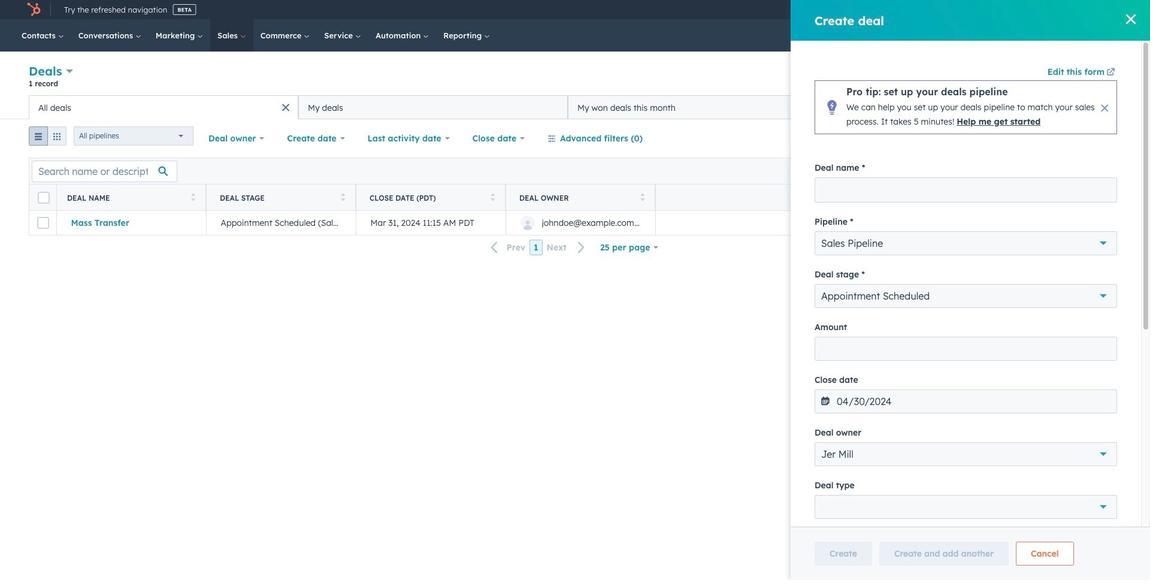 Task type: describe. For each thing, give the bounding box(es) containing it.
2 press to sort. element from the left
[[341, 193, 345, 203]]

3 press to sort. image from the left
[[491, 193, 495, 201]]

5 press to sort. element from the left
[[1106, 193, 1111, 203]]

press to sort. image
[[640, 193, 645, 201]]

Search name or description search field
[[32, 160, 177, 182]]

jer mill image
[[1049, 4, 1059, 15]]

2 press to sort. image from the left
[[341, 193, 345, 201]]



Task type: locate. For each thing, give the bounding box(es) containing it.
Search HubSpot search field
[[973, 25, 1109, 46]]

pagination navigation
[[484, 240, 593, 256]]

press to sort. image
[[191, 193, 195, 201], [341, 193, 345, 201], [491, 193, 495, 201]]

1 press to sort. image from the left
[[191, 193, 195, 201]]

menu
[[870, 0, 1136, 19]]

1 horizontal spatial press to sort. image
[[341, 193, 345, 201]]

group
[[29, 126, 67, 150]]

0 horizontal spatial press to sort. image
[[191, 193, 195, 201]]

2 horizontal spatial press to sort. image
[[491, 193, 495, 201]]

banner
[[29, 62, 1122, 95]]

marketplaces image
[[957, 5, 968, 16]]

4 press to sort. element from the left
[[640, 193, 645, 203]]

press to sort. element
[[191, 193, 195, 203], [341, 193, 345, 203], [491, 193, 495, 203], [640, 193, 645, 203], [1106, 193, 1111, 203]]

3 press to sort. element from the left
[[491, 193, 495, 203]]

1 press to sort. element from the left
[[191, 193, 195, 203]]



Task type: vqa. For each thing, say whether or not it's contained in the screenshot.
Press to sort. icon to the right
no



